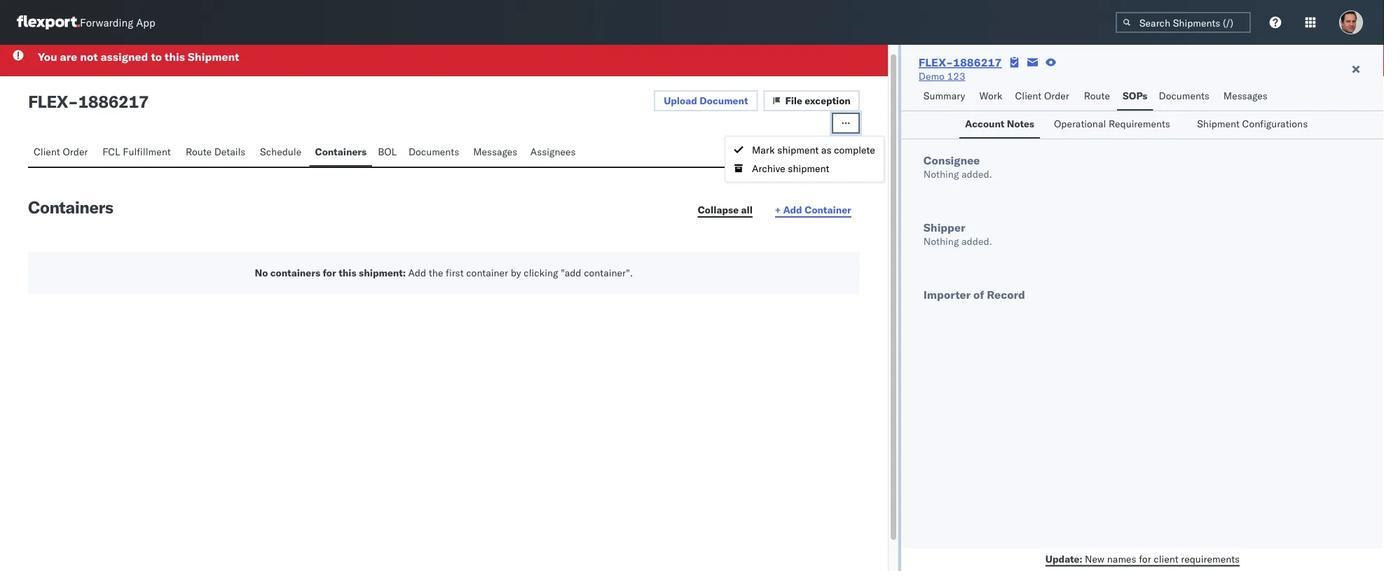 Task type: describe. For each thing, give the bounding box(es) containing it.
container
[[805, 204, 851, 216]]

notes
[[1007, 118, 1034, 130]]

shipment inside button
[[1197, 118, 1240, 130]]

flex
[[28, 91, 68, 112]]

requirements
[[1181, 553, 1240, 566]]

fulfillment
[[123, 145, 171, 158]]

+
[[775, 204, 781, 216]]

shipper nothing added.
[[924, 221, 992, 248]]

no containers for this shipment: add the first container by clicking "add container".
[[255, 267, 633, 279]]

0 vertical spatial messages button
[[1218, 83, 1275, 111]]

schedule
[[260, 145, 302, 158]]

route button
[[1079, 83, 1117, 111]]

bol
[[378, 145, 397, 158]]

new
[[1085, 553, 1105, 566]]

all
[[741, 204, 753, 216]]

sops
[[1123, 90, 1148, 102]]

upload
[[664, 94, 697, 107]]

demo
[[919, 70, 945, 82]]

1 vertical spatial messages button
[[468, 139, 525, 166]]

0 horizontal spatial client order button
[[28, 139, 97, 166]]

flex-1886217 link
[[919, 55, 1002, 69]]

collapse all
[[698, 204, 753, 216]]

details
[[214, 145, 246, 158]]

0 horizontal spatial 1886217
[[78, 91, 149, 112]]

of
[[974, 288, 984, 302]]

1 vertical spatial containers
[[28, 197, 113, 218]]

route for route
[[1084, 90, 1110, 102]]

no
[[255, 267, 268, 279]]

+ add container button
[[767, 200, 860, 221]]

configurations
[[1242, 118, 1308, 130]]

consignee
[[924, 153, 980, 168]]

file exception
[[785, 94, 851, 107]]

0 horizontal spatial documents button
[[403, 139, 468, 166]]

upload document
[[664, 94, 748, 107]]

bol button
[[372, 139, 403, 166]]

add inside + add container button
[[783, 204, 802, 216]]

container
[[466, 267, 508, 279]]

schedule button
[[254, 139, 309, 166]]

upload document button
[[654, 90, 758, 111]]

shipment configurations
[[1197, 118, 1308, 130]]

"add
[[561, 267, 581, 279]]

added. for consignee
[[962, 168, 992, 180]]

requirements
[[1109, 118, 1170, 130]]

fcl
[[103, 145, 120, 158]]

container".
[[584, 267, 633, 279]]

summary
[[924, 90, 965, 102]]

work
[[980, 90, 1003, 102]]

documents for right documents button
[[1159, 90, 1210, 102]]

flex-1886217
[[919, 55, 1002, 69]]

client order for left client order button
[[34, 145, 88, 158]]

not
[[80, 49, 98, 63]]

client
[[1154, 553, 1179, 566]]

0 horizontal spatial add
[[408, 267, 426, 279]]

messages for the bottommost messages button
[[473, 145, 517, 158]]

1 vertical spatial this
[[339, 267, 356, 279]]

consignee nothing added.
[[924, 153, 992, 180]]

summary button
[[918, 83, 974, 111]]

you are not assigned to this shipment
[[38, 49, 239, 63]]

are
[[60, 49, 77, 63]]

collapse all button
[[689, 200, 761, 221]]

operational requirements button
[[1049, 111, 1183, 139]]

app
[[136, 16, 155, 29]]

fcl fulfillment
[[103, 145, 171, 158]]

archive
[[752, 162, 785, 175]]

collapse
[[698, 204, 739, 216]]

complete
[[834, 144, 875, 156]]

the
[[429, 267, 443, 279]]

exception
[[805, 94, 851, 107]]

fcl fulfillment button
[[97, 139, 180, 166]]

assignees button
[[525, 139, 584, 166]]

clicking
[[524, 267, 558, 279]]

by
[[511, 267, 521, 279]]

client for the rightmost client order button
[[1015, 90, 1042, 102]]



Task type: locate. For each thing, give the bounding box(es) containing it.
client order button up notes
[[1010, 83, 1079, 111]]

file
[[785, 94, 802, 107]]

containers
[[270, 267, 320, 279]]

account notes button
[[960, 111, 1040, 139]]

1 horizontal spatial client order
[[1015, 90, 1069, 102]]

first
[[446, 267, 464, 279]]

1 vertical spatial client order button
[[28, 139, 97, 166]]

1 nothing from the top
[[924, 168, 959, 180]]

update:
[[1046, 553, 1082, 566]]

nothing down shipper
[[924, 235, 959, 248]]

this left 'shipment:'
[[339, 267, 356, 279]]

documents
[[1159, 90, 1210, 102], [409, 145, 459, 158]]

operational
[[1054, 118, 1106, 130]]

route left details
[[186, 145, 212, 158]]

shipment configurations button
[[1192, 111, 1320, 139]]

1 vertical spatial added.
[[962, 235, 992, 248]]

you
[[38, 49, 57, 63]]

forwarding app
[[80, 16, 155, 29]]

shipment right to at the top left of the page
[[188, 49, 239, 63]]

1 horizontal spatial add
[[783, 204, 802, 216]]

0 vertical spatial order
[[1044, 90, 1069, 102]]

1 vertical spatial client
[[34, 145, 60, 158]]

client
[[1015, 90, 1042, 102], [34, 145, 60, 158]]

1 vertical spatial messages
[[473, 145, 517, 158]]

1 vertical spatial documents button
[[403, 139, 468, 166]]

route details
[[186, 145, 246, 158]]

0 vertical spatial client order
[[1015, 90, 1069, 102]]

assignees
[[530, 145, 576, 158]]

messages
[[1224, 90, 1268, 102], [473, 145, 517, 158]]

shipment
[[777, 144, 819, 156], [788, 162, 829, 175]]

0 horizontal spatial for
[[323, 267, 336, 279]]

operational requirements
[[1054, 118, 1170, 130]]

0 vertical spatial messages
[[1224, 90, 1268, 102]]

0 vertical spatial for
[[323, 267, 336, 279]]

1 vertical spatial documents
[[409, 145, 459, 158]]

1 vertical spatial client order
[[34, 145, 88, 158]]

Search Shipments (/) text field
[[1116, 12, 1251, 33]]

for right containers
[[323, 267, 336, 279]]

documents button
[[1153, 83, 1218, 111], [403, 139, 468, 166]]

client order button left fcl
[[28, 139, 97, 166]]

sops button
[[1117, 83, 1153, 111]]

1 added. from the top
[[962, 168, 992, 180]]

client order left fcl
[[34, 145, 88, 158]]

messages button left assignees
[[468, 139, 525, 166]]

1 horizontal spatial messages button
[[1218, 83, 1275, 111]]

nothing
[[924, 168, 959, 180], [924, 235, 959, 248]]

0 horizontal spatial client order
[[34, 145, 88, 158]]

0 vertical spatial route
[[1084, 90, 1110, 102]]

nothing for shipper
[[924, 235, 959, 248]]

containers inside button
[[315, 145, 367, 158]]

1 vertical spatial nothing
[[924, 235, 959, 248]]

0 vertical spatial client
[[1015, 90, 1042, 102]]

1 vertical spatial shipment
[[788, 162, 829, 175]]

messages left assignees
[[473, 145, 517, 158]]

1 horizontal spatial order
[[1044, 90, 1069, 102]]

flex - 1886217
[[28, 91, 149, 112]]

nothing inside the consignee nothing added.
[[924, 168, 959, 180]]

0 vertical spatial shipment
[[188, 49, 239, 63]]

messages up shipment configurations
[[1224, 90, 1268, 102]]

order
[[1044, 90, 1069, 102], [63, 145, 88, 158]]

assigned
[[101, 49, 148, 63]]

route up operational requirements
[[1084, 90, 1110, 102]]

added. down shipper
[[962, 235, 992, 248]]

0 horizontal spatial this
[[165, 49, 185, 63]]

client order up notes
[[1015, 90, 1069, 102]]

1 horizontal spatial this
[[339, 267, 356, 279]]

as
[[821, 144, 832, 156]]

0 vertical spatial this
[[165, 49, 185, 63]]

to
[[151, 49, 162, 63]]

documents button right "sops"
[[1153, 83, 1218, 111]]

containers
[[315, 145, 367, 158], [28, 197, 113, 218]]

added.
[[962, 168, 992, 180], [962, 235, 992, 248]]

shipment for archive
[[788, 162, 829, 175]]

names
[[1107, 553, 1137, 566]]

1 horizontal spatial for
[[1139, 553, 1151, 566]]

add right +
[[783, 204, 802, 216]]

0 horizontal spatial client
[[34, 145, 60, 158]]

this right to at the top left of the page
[[165, 49, 185, 63]]

nothing inside 'shipper nothing added.'
[[924, 235, 959, 248]]

+ add container
[[775, 204, 851, 216]]

client for left client order button
[[34, 145, 60, 158]]

-
[[68, 91, 78, 112]]

messages button
[[1218, 83, 1275, 111], [468, 139, 525, 166]]

1 vertical spatial for
[[1139, 553, 1151, 566]]

added. inside the consignee nothing added.
[[962, 168, 992, 180]]

document
[[700, 94, 748, 107]]

documents button right bol
[[403, 139, 468, 166]]

order left fcl
[[63, 145, 88, 158]]

shipment up archive shipment
[[777, 144, 819, 156]]

record
[[987, 288, 1025, 302]]

containers down fcl
[[28, 197, 113, 218]]

shipment down mark shipment as complete
[[788, 162, 829, 175]]

shipper
[[924, 221, 966, 235]]

1 horizontal spatial documents
[[1159, 90, 1210, 102]]

work button
[[974, 83, 1010, 111]]

mark
[[752, 144, 775, 156]]

add left the the
[[408, 267, 426, 279]]

0 vertical spatial shipment
[[777, 144, 819, 156]]

forwarding
[[80, 16, 133, 29]]

for left client
[[1139, 553, 1151, 566]]

demo 123
[[919, 70, 966, 82]]

0 horizontal spatial route
[[186, 145, 212, 158]]

added. down consignee
[[962, 168, 992, 180]]

nothing for consignee
[[924, 168, 959, 180]]

client order
[[1015, 90, 1069, 102], [34, 145, 88, 158]]

demo 123 link
[[919, 69, 966, 83]]

1 horizontal spatial containers
[[315, 145, 367, 158]]

0 vertical spatial documents
[[1159, 90, 1210, 102]]

add
[[783, 204, 802, 216], [408, 267, 426, 279]]

for
[[323, 267, 336, 279], [1139, 553, 1151, 566]]

shipment for mark
[[777, 144, 819, 156]]

this
[[165, 49, 185, 63], [339, 267, 356, 279]]

0 vertical spatial add
[[783, 204, 802, 216]]

0 horizontal spatial messages button
[[468, 139, 525, 166]]

account notes
[[965, 118, 1034, 130]]

route details button
[[180, 139, 254, 166]]

shipment left the configurations on the right of the page
[[1197, 118, 1240, 130]]

1 vertical spatial order
[[63, 145, 88, 158]]

client down flex
[[34, 145, 60, 158]]

1 vertical spatial shipment
[[1197, 118, 1240, 130]]

client up notes
[[1015, 90, 1042, 102]]

1 vertical spatial add
[[408, 267, 426, 279]]

0 vertical spatial documents button
[[1153, 83, 1218, 111]]

1 horizontal spatial shipment
[[1197, 118, 1240, 130]]

nothing down consignee
[[924, 168, 959, 180]]

documents right "sops"
[[1159, 90, 1210, 102]]

1886217 down assigned
[[78, 91, 149, 112]]

added. for shipper
[[962, 235, 992, 248]]

0 vertical spatial 1886217
[[953, 55, 1002, 69]]

flex-
[[919, 55, 953, 69]]

documents for documents button to the left
[[409, 145, 459, 158]]

route for route details
[[186, 145, 212, 158]]

0 horizontal spatial documents
[[409, 145, 459, 158]]

added. inside 'shipper nothing added.'
[[962, 235, 992, 248]]

forwarding app link
[[17, 15, 155, 29]]

mark shipment as complete
[[752, 144, 875, 156]]

1 vertical spatial route
[[186, 145, 212, 158]]

1 horizontal spatial client
[[1015, 90, 1042, 102]]

2 nothing from the top
[[924, 235, 959, 248]]

1 horizontal spatial messages
[[1224, 90, 1268, 102]]

order up operational
[[1044, 90, 1069, 102]]

1 vertical spatial 1886217
[[78, 91, 149, 112]]

account
[[965, 118, 1005, 130]]

0 vertical spatial containers
[[315, 145, 367, 158]]

update: new names for client requirements
[[1046, 553, 1240, 566]]

client order button
[[1010, 83, 1079, 111], [28, 139, 97, 166]]

1 horizontal spatial 1886217
[[953, 55, 1002, 69]]

0 vertical spatial client order button
[[1010, 83, 1079, 111]]

2 added. from the top
[[962, 235, 992, 248]]

0 vertical spatial nothing
[[924, 168, 959, 180]]

containers button
[[309, 139, 372, 166]]

123
[[947, 70, 966, 82]]

importer of record
[[924, 288, 1025, 302]]

1886217
[[953, 55, 1002, 69], [78, 91, 149, 112]]

containers left bol
[[315, 145, 367, 158]]

0 horizontal spatial shipment
[[188, 49, 239, 63]]

0 vertical spatial added.
[[962, 168, 992, 180]]

0 horizontal spatial messages
[[473, 145, 517, 158]]

importer
[[924, 288, 971, 302]]

1 horizontal spatial client order button
[[1010, 83, 1079, 111]]

client order for the rightmost client order button
[[1015, 90, 1069, 102]]

shipment:
[[359, 267, 406, 279]]

documents right 'bol' button
[[409, 145, 459, 158]]

archive shipment
[[752, 162, 829, 175]]

messages button up shipment configurations
[[1218, 83, 1275, 111]]

1 horizontal spatial documents button
[[1153, 83, 1218, 111]]

0 horizontal spatial order
[[63, 145, 88, 158]]

messages for top messages button
[[1224, 90, 1268, 102]]

1 horizontal spatial route
[[1084, 90, 1110, 102]]

flexport. image
[[17, 15, 80, 29]]

0 horizontal spatial containers
[[28, 197, 113, 218]]

1886217 up 123
[[953, 55, 1002, 69]]



Task type: vqa. For each thing, say whether or not it's contained in the screenshot.
the topmost "Messages"
yes



